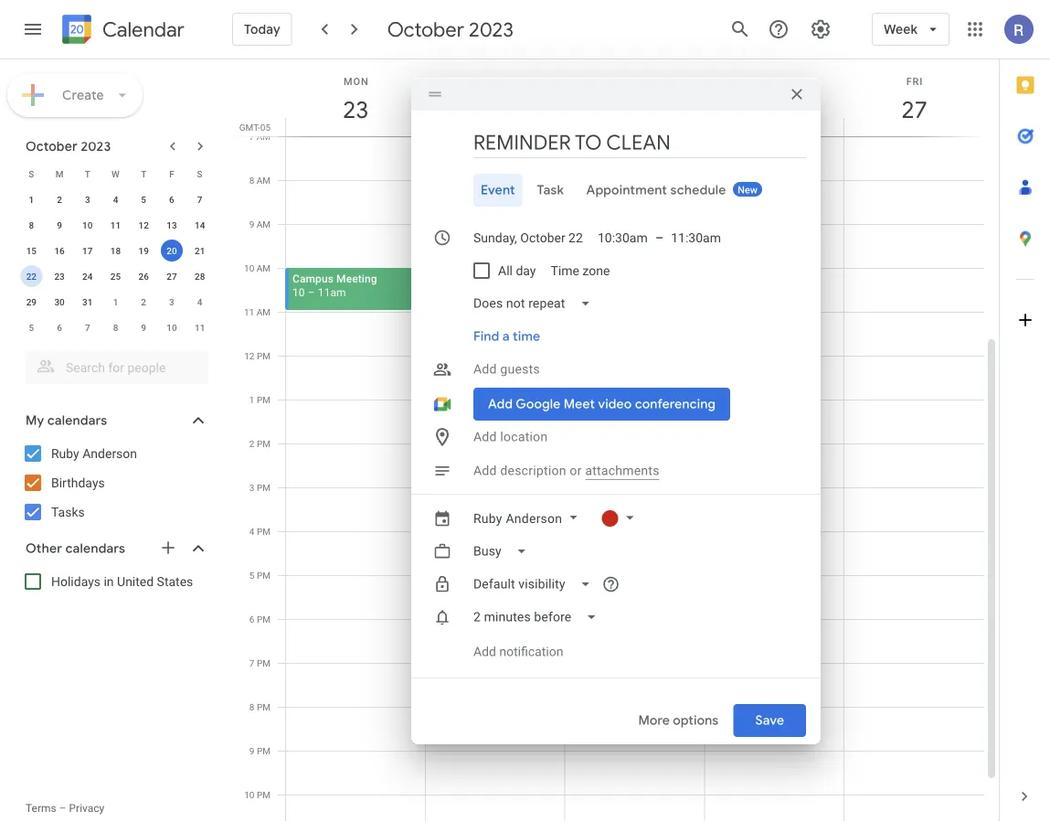 Task type: locate. For each thing, give the bounding box(es) containing it.
12 up 19
[[139, 219, 149, 230]]

0 horizontal spatial ruby anderson
[[51, 446, 137, 461]]

m
[[55, 168, 64, 179]]

27
[[901, 95, 927, 125], [167, 271, 177, 282]]

31 element
[[77, 291, 99, 313]]

20, today element
[[161, 240, 183, 262]]

4 inside grid
[[250, 526, 255, 537]]

november 6 element
[[49, 316, 70, 338]]

task
[[537, 182, 565, 198]]

calendar
[[102, 17, 185, 43]]

add location
[[474, 429, 548, 444]]

1 vertical spatial 11
[[244, 306, 254, 317]]

1 vertical spatial october 2023
[[26, 138, 111, 155]]

in
[[104, 574, 114, 589]]

or
[[570, 463, 582, 478]]

2023 down create
[[81, 138, 111, 155]]

row down w
[[17, 187, 214, 212]]

7 row from the top
[[17, 315, 214, 340]]

4 am from the top
[[257, 262, 271, 273]]

8 up 9 pm
[[250, 701, 255, 712]]

tue
[[486, 75, 506, 87]]

ruby up birthdays
[[51, 446, 79, 461]]

1 vertical spatial –
[[308, 286, 315, 299]]

0 horizontal spatial tab list
[[426, 174, 807, 207]]

9 am
[[249, 219, 271, 230]]

location
[[501, 429, 548, 444]]

8 for 8 pm
[[250, 701, 255, 712]]

7 pm from the top
[[257, 614, 271, 625]]

pm up 1 pm
[[257, 350, 271, 361]]

1 horizontal spatial 1
[[113, 296, 118, 307]]

3 down the 27 element
[[169, 296, 174, 307]]

calendar heading
[[99, 17, 185, 43]]

2 vertical spatial 6
[[250, 614, 255, 625]]

10 for 10 am
[[244, 262, 254, 273]]

add down "add location"
[[474, 463, 497, 478]]

attachments
[[586, 463, 660, 478]]

am down 8 am
[[257, 219, 271, 230]]

8 pm from the top
[[257, 658, 271, 668]]

0 vertical spatial 23
[[342, 95, 368, 125]]

11 for 11 am
[[244, 306, 254, 317]]

add for add description or attachments
[[474, 463, 497, 478]]

grid
[[234, 59, 1000, 822]]

2 vertical spatial 3
[[250, 482, 255, 493]]

calendars inside dropdown button
[[66, 540, 125, 557]]

ruby anderson
[[51, 446, 137, 461], [474, 511, 563, 526]]

0 vertical spatial 12
[[139, 219, 149, 230]]

pm down 9 pm
[[257, 789, 271, 800]]

9 up 16 element
[[57, 219, 62, 230]]

6 pm
[[250, 614, 271, 625]]

row containing s
[[17, 161, 214, 187]]

1 vertical spatial calendars
[[66, 540, 125, 557]]

add down "find"
[[474, 362, 497, 377]]

november 1 element
[[105, 291, 127, 313]]

23
[[342, 95, 368, 125], [54, 271, 65, 282]]

2 vertical spatial 5
[[250, 570, 255, 581]]

5 up '12' element
[[141, 194, 146, 205]]

am for 10 am
[[257, 262, 271, 273]]

5 up 6 pm
[[250, 570, 255, 581]]

add inside add notification "button"
[[474, 644, 497, 659]]

add left location on the bottom of page
[[474, 429, 497, 444]]

states
[[157, 574, 193, 589]]

add left notification
[[474, 644, 497, 659]]

7 up 14 element
[[197, 194, 203, 205]]

11 up 18
[[110, 219, 121, 230]]

1 down 25 element
[[113, 296, 118, 307]]

1 horizontal spatial 3
[[169, 296, 174, 307]]

2 pm from the top
[[257, 394, 271, 405]]

11 inside "element"
[[195, 322, 205, 333]]

05
[[260, 122, 271, 133]]

1 horizontal spatial october
[[387, 16, 465, 42]]

w
[[112, 168, 120, 179]]

0 horizontal spatial 3
[[85, 194, 90, 205]]

11 element
[[105, 214, 127, 236]]

2 horizontal spatial 3
[[250, 482, 255, 493]]

7
[[249, 131, 254, 142], [197, 194, 203, 205], [85, 322, 90, 333], [250, 658, 255, 668]]

25 element
[[105, 265, 127, 287]]

pm down 2 pm
[[257, 482, 271, 493]]

anderson down the "my calendars" dropdown button
[[82, 446, 137, 461]]

1 vertical spatial 6
[[57, 322, 62, 333]]

tab list
[[1000, 59, 1051, 771], [426, 174, 807, 207]]

add
[[474, 362, 497, 377], [474, 429, 497, 444], [474, 463, 497, 478], [474, 644, 497, 659]]

add description or attachments
[[474, 463, 660, 478]]

privacy
[[69, 802, 105, 815]]

2 horizontal spatial 6
[[250, 614, 255, 625]]

october 2023 up m
[[26, 138, 111, 155]]

2 down m
[[57, 194, 62, 205]]

1 inside grid
[[250, 394, 255, 405]]

2 t from the left
[[141, 168, 147, 179]]

4 down 3 pm
[[250, 526, 255, 537]]

calendars
[[47, 412, 107, 429], [66, 540, 125, 557]]

4 row from the top
[[17, 238, 214, 263]]

4 up november 11 "element"
[[197, 296, 203, 307]]

pm for 12 pm
[[257, 350, 271, 361]]

9 for november 9 element
[[141, 322, 146, 333]]

4 for 4 pm
[[250, 526, 255, 537]]

1 add from the top
[[474, 362, 497, 377]]

2 horizontal spatial 11
[[244, 306, 254, 317]]

3 row from the top
[[17, 212, 214, 238]]

1 vertical spatial 27
[[167, 271, 177, 282]]

3 down 2 pm
[[250, 482, 255, 493]]

3 pm from the top
[[257, 438, 271, 449]]

8 for "november 8" element
[[113, 322, 118, 333]]

1 vertical spatial 5
[[29, 322, 34, 333]]

1 horizontal spatial 12
[[244, 350, 255, 361]]

7 left 05
[[249, 131, 254, 142]]

9 pm from the top
[[257, 701, 271, 712]]

0 horizontal spatial 6
[[57, 322, 62, 333]]

9 down november 2 element
[[141, 322, 146, 333]]

0 vertical spatial 27
[[901, 95, 927, 125]]

23 link
[[335, 89, 377, 131]]

ruby anderson inside my calendars list
[[51, 446, 137, 461]]

row up "11" element at the top left of the page
[[17, 161, 214, 187]]

1 vertical spatial 12
[[244, 350, 255, 361]]

5 inside grid
[[250, 570, 255, 581]]

27 link
[[894, 89, 936, 131]]

pm up '5 pm'
[[257, 526, 271, 537]]

10 down 9 pm
[[244, 789, 255, 800]]

8 down november 1 element
[[113, 322, 118, 333]]

2 vertical spatial 4
[[250, 526, 255, 537]]

1 up 15 element
[[29, 194, 34, 205]]

row
[[17, 161, 214, 187], [17, 187, 214, 212], [17, 212, 214, 238], [17, 238, 214, 263], [17, 263, 214, 289], [17, 289, 214, 315], [17, 315, 214, 340]]

0 vertical spatial 11
[[110, 219, 121, 230]]

1 vertical spatial ruby anderson
[[474, 511, 563, 526]]

0 horizontal spatial ruby
[[51, 446, 79, 461]]

10 for 10 element
[[82, 219, 93, 230]]

4 pm
[[250, 526, 271, 537]]

26 element
[[133, 265, 155, 287]]

11 pm from the top
[[257, 789, 271, 800]]

2 vertical spatial 2
[[250, 438, 255, 449]]

november 4 element
[[189, 291, 211, 313]]

1 pm from the top
[[257, 350, 271, 361]]

5 down 29 element
[[29, 322, 34, 333]]

0 horizontal spatial anderson
[[82, 446, 137, 461]]

pm for 9 pm
[[257, 745, 271, 756]]

2 add from the top
[[474, 429, 497, 444]]

pm for 8 pm
[[257, 701, 271, 712]]

10 for november 10 element
[[167, 322, 177, 333]]

0 vertical spatial ruby
[[51, 446, 79, 461]]

11 inside grid
[[244, 306, 254, 317]]

30 element
[[49, 291, 70, 313]]

november 3 element
[[161, 291, 183, 313]]

1 horizontal spatial 6
[[169, 194, 174, 205]]

1 vertical spatial 23
[[54, 271, 65, 282]]

27 down fri
[[901, 95, 927, 125]]

1 horizontal spatial 27
[[901, 95, 927, 125]]

campus meeting 10 – 11am
[[293, 272, 377, 299]]

my
[[26, 412, 44, 429]]

6
[[169, 194, 174, 205], [57, 322, 62, 333], [250, 614, 255, 625]]

1 horizontal spatial ruby
[[474, 511, 503, 526]]

1 horizontal spatial anderson
[[506, 511, 563, 526]]

11 for november 11 "element"
[[195, 322, 205, 333]]

pm up 6 pm
[[257, 570, 271, 581]]

0 vertical spatial calendars
[[47, 412, 107, 429]]

row containing 8
[[17, 212, 214, 238]]

pm for 4 pm
[[257, 526, 271, 537]]

row up 25 element
[[17, 238, 214, 263]]

10 pm from the top
[[257, 745, 271, 756]]

– left end time text box
[[656, 230, 664, 245]]

None search field
[[0, 344, 227, 384]]

4 pm from the top
[[257, 482, 271, 493]]

7 down the 31 element
[[85, 322, 90, 333]]

november 5 element
[[20, 316, 42, 338]]

8
[[249, 175, 254, 186], [29, 219, 34, 230], [113, 322, 118, 333], [250, 701, 255, 712]]

grid containing 23
[[234, 59, 1000, 822]]

3 inside grid
[[250, 482, 255, 493]]

add other calendars image
[[159, 539, 177, 557]]

12 inside october 2023 grid
[[139, 219, 149, 230]]

calendars right my
[[47, 412, 107, 429]]

11 for "11" element at the top left of the page
[[110, 219, 121, 230]]

9 pm
[[250, 745, 271, 756]]

terms – privacy
[[26, 802, 105, 815]]

4 up "11" element at the top left of the page
[[113, 194, 118, 205]]

14 element
[[189, 214, 211, 236]]

row up '18' element
[[17, 212, 214, 238]]

t left f
[[141, 168, 147, 179]]

october 2023 up the tue
[[387, 16, 514, 42]]

terms link
[[26, 802, 56, 815]]

31
[[82, 296, 93, 307]]

0 vertical spatial anderson
[[82, 446, 137, 461]]

2 vertical spatial 11
[[195, 322, 205, 333]]

1 vertical spatial 2023
[[81, 138, 111, 155]]

pm for 6 pm
[[257, 614, 271, 625]]

am down 9 am
[[257, 262, 271, 273]]

appointment schedule
[[587, 182, 727, 198]]

1 horizontal spatial 11
[[195, 322, 205, 333]]

1 vertical spatial october
[[26, 138, 78, 155]]

create button
[[7, 73, 143, 117]]

s right f
[[197, 168, 203, 179]]

3 up 10 element
[[85, 194, 90, 205]]

pm down '5 pm'
[[257, 614, 271, 625]]

16 element
[[49, 240, 70, 262]]

to element
[[656, 230, 664, 245]]

1 horizontal spatial 2
[[141, 296, 146, 307]]

1 horizontal spatial 2023
[[469, 16, 514, 42]]

pm down 8 pm
[[257, 745, 271, 756]]

11 down november 4 element
[[195, 322, 205, 333]]

other calendars button
[[4, 534, 227, 563]]

0 vertical spatial 3
[[85, 194, 90, 205]]

End time text field
[[671, 227, 722, 249]]

pm
[[257, 350, 271, 361], [257, 394, 271, 405], [257, 438, 271, 449], [257, 482, 271, 493], [257, 526, 271, 537], [257, 570, 271, 581], [257, 614, 271, 625], [257, 658, 271, 668], [257, 701, 271, 712], [257, 745, 271, 756], [257, 789, 271, 800]]

– right terms
[[59, 802, 66, 815]]

pm up 9 pm
[[257, 701, 271, 712]]

5 row from the top
[[17, 263, 214, 289]]

1 horizontal spatial t
[[141, 168, 147, 179]]

7 am
[[249, 131, 271, 142]]

22 element
[[20, 265, 42, 287]]

23 column header
[[285, 59, 426, 136]]

6 inside grid
[[250, 614, 255, 625]]

0 horizontal spatial –
[[59, 802, 66, 815]]

28
[[195, 271, 205, 282]]

am for 9 am
[[257, 219, 271, 230]]

am
[[257, 131, 271, 142], [257, 175, 271, 186], [257, 219, 271, 230], [257, 262, 271, 273], [257, 306, 271, 317]]

0 horizontal spatial s
[[29, 168, 34, 179]]

Start date text field
[[474, 227, 583, 249]]

10
[[82, 219, 93, 230], [244, 262, 254, 273], [293, 286, 305, 299], [167, 322, 177, 333], [244, 789, 255, 800]]

2 horizontal spatial –
[[656, 230, 664, 245]]

thu column header
[[705, 59, 845, 136]]

1 am from the top
[[257, 131, 271, 142]]

create
[[62, 87, 104, 103]]

1 horizontal spatial 4
[[197, 296, 203, 307]]

anderson down description
[[506, 511, 563, 526]]

2 am from the top
[[257, 175, 271, 186]]

12 down 11 am
[[244, 350, 255, 361]]

6 down 30 element
[[57, 322, 62, 333]]

1 vertical spatial 2
[[141, 296, 146, 307]]

27 down 20
[[167, 271, 177, 282]]

0 horizontal spatial 11
[[110, 219, 121, 230]]

0 vertical spatial october 2023
[[387, 16, 514, 42]]

10 up 17
[[82, 219, 93, 230]]

1 down 12 pm
[[250, 394, 255, 405]]

3 add from the top
[[474, 463, 497, 478]]

1 horizontal spatial ruby anderson
[[474, 511, 563, 526]]

2 vertical spatial 1
[[250, 394, 255, 405]]

0 horizontal spatial 1
[[29, 194, 34, 205]]

7 for november 7 element
[[85, 322, 90, 333]]

29
[[26, 296, 37, 307]]

add guests button
[[466, 353, 807, 386]]

2 for 2 pm
[[250, 438, 255, 449]]

1 vertical spatial 4
[[197, 296, 203, 307]]

am up 8 am
[[257, 131, 271, 142]]

8 down 7 am
[[249, 175, 254, 186]]

0 horizontal spatial october 2023
[[26, 138, 111, 155]]

s left m
[[29, 168, 34, 179]]

add notification
[[474, 644, 564, 659]]

2 horizontal spatial 4
[[250, 526, 255, 537]]

0 horizontal spatial 2
[[57, 194, 62, 205]]

row down 25 element
[[17, 289, 214, 315]]

1 horizontal spatial 23
[[342, 95, 368, 125]]

4 for november 4 element
[[197, 296, 203, 307]]

8 pm
[[250, 701, 271, 712]]

row group
[[17, 187, 214, 340]]

pm up 2 pm
[[257, 394, 271, 405]]

t left w
[[85, 168, 90, 179]]

terms
[[26, 802, 56, 815]]

18 element
[[105, 240, 127, 262]]

united
[[117, 574, 154, 589]]

1 vertical spatial 1
[[113, 296, 118, 307]]

ruby inside my calendars list
[[51, 446, 79, 461]]

6 down '5 pm'
[[250, 614, 255, 625]]

10 down campus
[[293, 286, 305, 299]]

22
[[26, 271, 37, 282]]

2 horizontal spatial 1
[[250, 394, 255, 405]]

0 horizontal spatial 2023
[[81, 138, 111, 155]]

0 vertical spatial ruby anderson
[[51, 446, 137, 461]]

calendars inside dropdown button
[[47, 412, 107, 429]]

0 horizontal spatial 5
[[29, 322, 34, 333]]

thu
[[765, 75, 787, 87]]

23 down 16
[[54, 271, 65, 282]]

calendars up 'in'
[[66, 540, 125, 557]]

ruby anderson up birthdays
[[51, 446, 137, 461]]

10 inside the campus meeting 10 – 11am
[[293, 286, 305, 299]]

add notification button
[[466, 630, 571, 674]]

6 down f
[[169, 194, 174, 205]]

a
[[503, 328, 510, 345]]

0 horizontal spatial 23
[[54, 271, 65, 282]]

3 for 3 pm
[[250, 482, 255, 493]]

– down campus
[[308, 286, 315, 299]]

wed
[[624, 75, 648, 87]]

6 row from the top
[[17, 289, 214, 315]]

holidays in united states
[[51, 574, 193, 589]]

6 pm from the top
[[257, 570, 271, 581]]

11 down 10 am
[[244, 306, 254, 317]]

am up 9 am
[[257, 175, 271, 186]]

0 horizontal spatial 12
[[139, 219, 149, 230]]

0 horizontal spatial october
[[26, 138, 78, 155]]

9 up 10 pm
[[250, 745, 255, 756]]

1 horizontal spatial s
[[197, 168, 203, 179]]

10 down november 3 'element'
[[167, 322, 177, 333]]

row down '18' element
[[17, 263, 214, 289]]

1 inside november 1 element
[[113, 296, 118, 307]]

23 down mon
[[342, 95, 368, 125]]

2 row from the top
[[17, 187, 214, 212]]

row containing 1
[[17, 187, 214, 212]]

2
[[57, 194, 62, 205], [141, 296, 146, 307], [250, 438, 255, 449]]

4 add from the top
[[474, 644, 497, 659]]

1 vertical spatial 3
[[169, 296, 174, 307]]

am for 7 am
[[257, 131, 271, 142]]

calendars for other calendars
[[66, 540, 125, 557]]

add inside add guests dropdown button
[[474, 362, 497, 377]]

Add title text field
[[474, 129, 807, 156]]

add for add notification
[[474, 644, 497, 659]]

2 horizontal spatial 2
[[250, 438, 255, 449]]

None field
[[466, 287, 606, 320], [466, 535, 542, 568], [466, 568, 606, 601], [466, 601, 612, 634], [466, 287, 606, 320], [466, 535, 542, 568], [466, 568, 606, 601], [466, 601, 612, 634]]

28 element
[[189, 265, 211, 287]]

0 vertical spatial 2023
[[469, 16, 514, 42]]

5 am from the top
[[257, 306, 271, 317]]

birthdays
[[51, 475, 105, 490]]

29 element
[[20, 291, 42, 313]]

7 up 8 pm
[[250, 658, 255, 668]]

2 up november 9 element
[[141, 296, 146, 307]]

am up 12 pm
[[257, 306, 271, 317]]

2 up 3 pm
[[250, 438, 255, 449]]

t
[[85, 168, 90, 179], [141, 168, 147, 179]]

5 for 5 pm
[[250, 570, 255, 581]]

2 vertical spatial –
[[59, 802, 66, 815]]

10 up 11 am
[[244, 262, 254, 273]]

1 vertical spatial anderson
[[506, 511, 563, 526]]

10 for 10 pm
[[244, 789, 255, 800]]

0 vertical spatial 5
[[141, 194, 146, 205]]

1 horizontal spatial –
[[308, 286, 315, 299]]

2023 up the tue
[[469, 16, 514, 42]]

2 horizontal spatial 5
[[250, 570, 255, 581]]

0 horizontal spatial t
[[85, 168, 90, 179]]

9
[[249, 219, 254, 230], [57, 219, 62, 230], [141, 322, 146, 333], [250, 745, 255, 756]]

october 2023
[[387, 16, 514, 42], [26, 138, 111, 155]]

3 am from the top
[[257, 219, 271, 230]]

5 for november 5 element
[[29, 322, 34, 333]]

ruby down description
[[474, 511, 503, 526]]

3 inside 'element'
[[169, 296, 174, 307]]

7 for 7 am
[[249, 131, 254, 142]]

12
[[139, 219, 149, 230], [244, 350, 255, 361]]

0 vertical spatial 4
[[113, 194, 118, 205]]

pm for 7 pm
[[257, 658, 271, 668]]

ruby anderson down description
[[474, 511, 563, 526]]

0 vertical spatial –
[[656, 230, 664, 245]]

row down november 1 element
[[17, 315, 214, 340]]

10 pm
[[244, 789, 271, 800]]

pm up 8 pm
[[257, 658, 271, 668]]

1 row from the top
[[17, 161, 214, 187]]

pm up 3 pm
[[257, 438, 271, 449]]

5
[[141, 194, 146, 205], [29, 322, 34, 333], [250, 570, 255, 581]]

2023
[[469, 16, 514, 42], [81, 138, 111, 155]]

do homework , 8:15pm
[[589, 722, 702, 735]]

9 up 10 am
[[249, 219, 254, 230]]

5 pm from the top
[[257, 526, 271, 537]]

13
[[167, 219, 177, 230]]

0 vertical spatial 6
[[169, 194, 174, 205]]

0 horizontal spatial 27
[[167, 271, 177, 282]]

row containing 15
[[17, 238, 214, 263]]

1 s from the left
[[29, 168, 34, 179]]

0 horizontal spatial 4
[[113, 194, 118, 205]]



Task type: describe. For each thing, give the bounding box(es) containing it.
add for add location
[[474, 429, 497, 444]]

23 inside mon 23
[[342, 95, 368, 125]]

holidays
[[51, 574, 101, 589]]

november 7 element
[[77, 316, 99, 338]]

21 element
[[189, 240, 211, 262]]

24 element
[[77, 265, 99, 287]]

anderson inside my calendars list
[[82, 446, 137, 461]]

event
[[481, 182, 516, 198]]

fri 27
[[901, 75, 927, 125]]

tue column header
[[425, 59, 566, 136]]

mon
[[344, 75, 369, 87]]

time
[[551, 263, 580, 278]]

0 vertical spatial 1
[[29, 194, 34, 205]]

october 2023 grid
[[17, 161, 214, 340]]

homework
[[605, 722, 659, 735]]

30
[[54, 296, 65, 307]]

Search for people text field
[[37, 351, 198, 384]]

17 element
[[77, 240, 99, 262]]

pm for 2 pm
[[257, 438, 271, 449]]

guests
[[501, 362, 540, 377]]

am for 8 am
[[257, 175, 271, 186]]

task button
[[530, 174, 572, 207]]

19 element
[[133, 240, 155, 262]]

my calendars button
[[4, 406, 227, 435]]

am for 11 am
[[257, 306, 271, 317]]

privacy link
[[69, 802, 105, 815]]

do
[[589, 722, 602, 735]]

3 for november 3 'element'
[[169, 296, 174, 307]]

campus
[[293, 272, 334, 285]]

calendar element
[[59, 11, 185, 51]]

6 for 6 pm
[[250, 614, 255, 625]]

0 vertical spatial october
[[387, 16, 465, 42]]

17
[[82, 245, 93, 256]]

november 11 element
[[189, 316, 211, 338]]

25
[[110, 271, 121, 282]]

1 horizontal spatial tab list
[[1000, 59, 1051, 771]]

description
[[501, 463, 567, 478]]

today
[[244, 21, 280, 37]]

calendars for my calendars
[[47, 412, 107, 429]]

22 cell
[[17, 263, 45, 289]]

wed column header
[[565, 59, 705, 136]]

day
[[516, 263, 536, 278]]

time zone
[[551, 263, 610, 278]]

10 element
[[77, 214, 99, 236]]

21
[[195, 245, 205, 256]]

Start time text field
[[598, 227, 648, 249]]

20 cell
[[158, 238, 186, 263]]

,
[[659, 722, 662, 735]]

row group containing 1
[[17, 187, 214, 340]]

23 element
[[49, 265, 70, 287]]

other
[[26, 540, 62, 557]]

1 horizontal spatial october 2023
[[387, 16, 514, 42]]

pm for 1 pm
[[257, 394, 271, 405]]

pm for 3 pm
[[257, 482, 271, 493]]

november 2 element
[[133, 291, 155, 313]]

my calendars list
[[4, 439, 227, 527]]

12 pm
[[244, 350, 271, 361]]

12 for 12 pm
[[244, 350, 255, 361]]

new element
[[733, 182, 763, 197]]

27 element
[[161, 265, 183, 287]]

27 column header
[[844, 59, 985, 136]]

27 inside column header
[[901, 95, 927, 125]]

11am
[[318, 286, 346, 299]]

add guests
[[474, 362, 540, 377]]

12 for 12
[[139, 219, 149, 230]]

my calendars
[[26, 412, 107, 429]]

19
[[139, 245, 149, 256]]

15
[[26, 245, 37, 256]]

november 10 element
[[161, 316, 183, 338]]

2 s from the left
[[197, 168, 203, 179]]

1 pm
[[250, 394, 271, 405]]

1 for 1 pm
[[250, 394, 255, 405]]

tab list containing event
[[426, 174, 807, 207]]

23 inside row
[[54, 271, 65, 282]]

1 for november 1 element
[[113, 296, 118, 307]]

find a time
[[474, 328, 541, 345]]

15 element
[[20, 240, 42, 262]]

3 pm
[[250, 482, 271, 493]]

all
[[498, 263, 513, 278]]

schedule
[[671, 182, 727, 198]]

main drawer image
[[22, 18, 44, 40]]

row containing 29
[[17, 289, 214, 315]]

event button
[[474, 174, 523, 207]]

27 inside row
[[167, 271, 177, 282]]

november 9 element
[[133, 316, 155, 338]]

8 up 15 element
[[29, 219, 34, 230]]

26
[[139, 271, 149, 282]]

other calendars
[[26, 540, 125, 557]]

tasks
[[51, 504, 85, 519]]

zone
[[583, 263, 610, 278]]

13 element
[[161, 214, 183, 236]]

5 pm
[[250, 570, 271, 581]]

12 element
[[133, 214, 155, 236]]

16
[[54, 245, 65, 256]]

notification
[[500, 644, 564, 659]]

week button
[[873, 7, 950, 51]]

new
[[738, 184, 758, 196]]

settings menu image
[[810, 18, 832, 40]]

pm for 10 pm
[[257, 789, 271, 800]]

1 horizontal spatial 5
[[141, 194, 146, 205]]

find a time button
[[466, 320, 548, 353]]

11 am
[[244, 306, 271, 317]]

24
[[82, 271, 93, 282]]

14
[[195, 219, 205, 230]]

1 vertical spatial ruby
[[474, 511, 503, 526]]

row containing 22
[[17, 263, 214, 289]]

1 t from the left
[[85, 168, 90, 179]]

10 am
[[244, 262, 271, 273]]

9 for 9 am
[[249, 219, 254, 230]]

2 pm
[[250, 438, 271, 449]]

f
[[169, 168, 174, 179]]

2 for november 2 element
[[141, 296, 146, 307]]

20
[[167, 245, 177, 256]]

pm for 5 pm
[[257, 570, 271, 581]]

8 am
[[249, 175, 271, 186]]

all day
[[498, 263, 536, 278]]

7 for 7 pm
[[250, 658, 255, 668]]

week
[[884, 21, 918, 37]]

– inside the campus meeting 10 – 11am
[[308, 286, 315, 299]]

meeting
[[337, 272, 377, 285]]

row containing 5
[[17, 315, 214, 340]]

mon 23
[[342, 75, 369, 125]]

fri
[[907, 75, 924, 87]]

0 vertical spatial 2
[[57, 194, 62, 205]]

find
[[474, 328, 500, 345]]

add for add guests
[[474, 362, 497, 377]]

time
[[513, 328, 541, 345]]

8:15pm
[[665, 722, 702, 735]]

9 for 9 pm
[[250, 745, 255, 756]]

7 pm
[[250, 658, 271, 668]]

8 for 8 am
[[249, 175, 254, 186]]

gmt-
[[239, 122, 260, 133]]

6 for november 6 element
[[57, 322, 62, 333]]

november 8 element
[[105, 316, 127, 338]]



Task type: vqa. For each thing, say whether or not it's contained in the screenshot.


